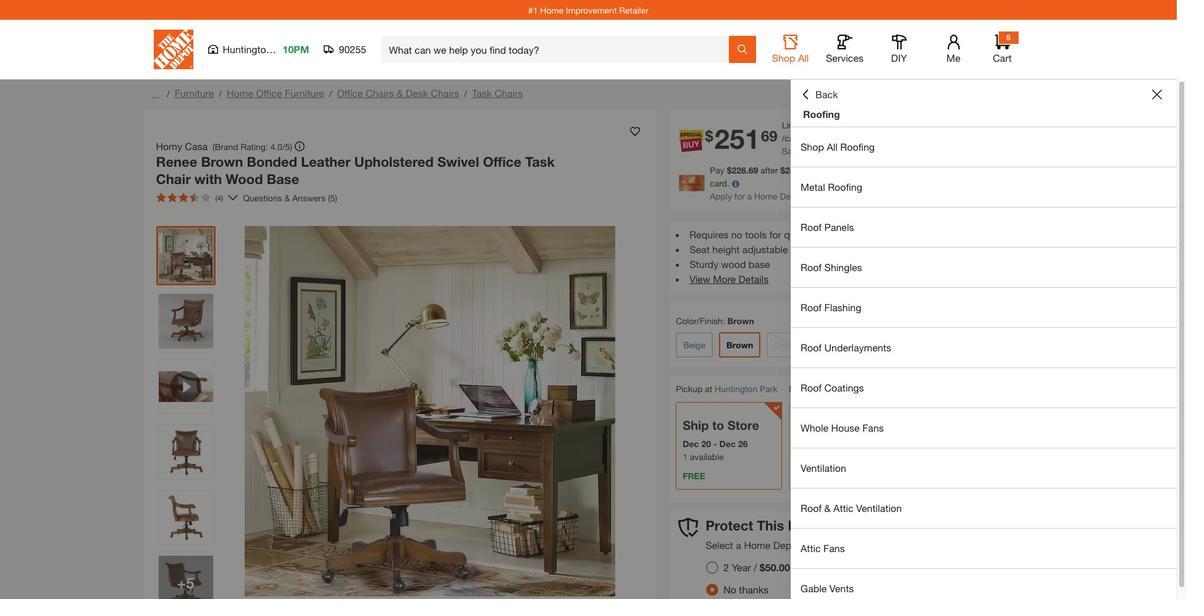 Task type: describe. For each thing, give the bounding box(es) containing it.
home inside ... / furniture / home office furniture / office chairs & desk chairs / task chairs
[[227, 87, 253, 99]]

questions
[[243, 193, 282, 203]]

view more details link
[[690, 273, 769, 285]]

to for 90255
[[830, 384, 838, 394]]

option group containing 2 year /
[[702, 557, 800, 600]]

20 inside ship to store dec 20 - dec 26 1 available
[[702, 439, 711, 449]]

roof coatings link
[[791, 368, 1177, 408]]

assembly
[[854, 229, 896, 240]]

renee
[[156, 154, 197, 170]]

roof for roof panels
[[801, 221, 822, 233]]

226.69
[[732, 165, 759, 176]]

with
[[195, 171, 222, 187]]

wood
[[226, 171, 263, 187]]

(
[[838, 146, 840, 156]]

me button
[[934, 35, 974, 64]]

shop all roofing link
[[791, 127, 1177, 167]]

wood
[[722, 258, 746, 270]]

160
[[809, 146, 823, 156]]

#1
[[529, 5, 538, 15]]

/carton
[[782, 133, 810, 143]]

2 chairs from the left
[[431, 87, 459, 99]]

shop for shop all roofing
[[801, 141, 825, 153]]

10pm
[[283, 43, 309, 55]]

brown homy casa task chairs renee 4f.3 image
[[159, 491, 213, 545]]

0 vertical spatial roofing
[[804, 108, 841, 120]]

roof coatings
[[801, 382, 864, 394]]

at
[[705, 384, 713, 394]]

brown button
[[719, 333, 761, 358]]

beige button
[[676, 333, 713, 358]]

1 vertical spatial .
[[823, 146, 826, 156]]

tools
[[746, 229, 767, 240]]

for inside requires no tools for quick and easy assembly seat height adjustable sturdy wood base view more details
[[770, 229, 782, 240]]

roof panels link
[[791, 208, 1177, 247]]

roof for roof & attic ventilation
[[801, 503, 822, 514]]

/ right ...
[[167, 88, 170, 99]]

ventilation inside 'link'
[[801, 462, 847, 474]]

shop all roofing
[[801, 141, 875, 153]]

/ left 'task chairs' link on the left top of page
[[464, 88, 467, 99]]

all for shop all
[[799, 52, 809, 64]]

:
[[723, 316, 725, 326]]

roof & attic ventilation
[[801, 503, 902, 514]]

ventilation link
[[791, 449, 1177, 488]]

improvement
[[566, 5, 617, 15]]

What can we help you find today? search field
[[389, 36, 728, 62]]

shop for shop all
[[772, 52, 796, 64]]

item
[[788, 518, 817, 534]]

chair
[[156, 171, 191, 187]]

90255 inside delivering to 90255
[[840, 384, 864, 395]]

roof panels
[[801, 221, 855, 233]]

save
[[782, 146, 802, 156]]

me
[[947, 52, 961, 64]]

(brand
[[213, 141, 238, 152]]

house
[[832, 422, 860, 434]]

delivering
[[789, 384, 828, 394]]

3.5 stars image
[[156, 193, 210, 203]]

easy
[[831, 229, 851, 240]]

task inside ... / furniture / home office furniture / office chairs & desk chairs / task chairs
[[472, 87, 492, 99]]

free for to
[[683, 471, 706, 481]]

home right #1
[[541, 5, 564, 15]]

/ inside option group
[[754, 562, 757, 574]]

$ 251 69
[[705, 123, 778, 156]]

2 dec from the left
[[720, 439, 736, 449]]

... / furniture / home office furniture / office chairs & desk chairs / task chairs
[[150, 87, 523, 100]]

details
[[739, 273, 769, 285]]

limit 20 per order /carton $ 411 . 94 save $ 160 . 25 ( 39 %)
[[782, 120, 860, 156]]

1
[[683, 452, 688, 462]]

task inside renee brown bonded leather upholstered swivel office task chair with wood base
[[525, 154, 555, 170]]

allstate
[[887, 540, 920, 552]]

dec inside delivery friday, dec 22
[[826, 439, 843, 449]]

pay $ 226.69 after $ 25 off
[[710, 165, 815, 176]]

& for questions & answers (5)
[[285, 193, 290, 203]]

0 vertical spatial huntington
[[223, 43, 272, 55]]

upon
[[933, 165, 953, 176]]

requires no tools for quick and easy assembly seat height adjustable sturdy wood base view more details
[[690, 229, 896, 285]]

apply
[[710, 191, 732, 202]]

... button
[[150, 86, 162, 103]]

brown homy casa task chairs renee e1.1 image
[[159, 294, 213, 349]]

delivery
[[796, 418, 844, 433]]

/ right furniture link
[[219, 88, 222, 99]]

swivel
[[438, 154, 479, 170]]

this
[[757, 518, 785, 534]]

home inside protect this item select a home depot protection plan by allstate for:
[[744, 540, 771, 552]]

color/finish
[[676, 316, 723, 326]]

fans inside 'link'
[[863, 422, 884, 434]]

coatings
[[825, 382, 864, 394]]

$50.00
[[760, 562, 790, 574]]

roofing inside metal roofing link
[[828, 181, 863, 193]]

thanks
[[739, 584, 769, 596]]

info image
[[732, 181, 740, 188]]

roof for roof underlayments
[[801, 342, 822, 354]]

card
[[849, 191, 868, 202]]

drawer close image
[[1153, 90, 1163, 100]]

and
[[811, 229, 828, 240]]

view
[[690, 273, 711, 285]]

for:
[[923, 540, 937, 552]]

feedback link image
[[1170, 209, 1187, 276]]

metal
[[801, 181, 826, 193]]

1 vertical spatial 25
[[786, 165, 795, 176]]

all for shop all roofing
[[827, 141, 838, 153]]

height
[[713, 244, 740, 255]]

year
[[732, 562, 751, 574]]

qualifying
[[856, 165, 893, 176]]

& inside ... / furniture / home office furniture / office chairs & desk chairs / task chairs
[[397, 87, 403, 99]]

%)
[[850, 146, 860, 156]]

1 furniture from the left
[[175, 87, 214, 99]]

(4) button
[[151, 188, 228, 208]]

0 vertical spatial for
[[735, 191, 745, 202]]

26
[[739, 439, 748, 449]]

requires
[[690, 229, 729, 240]]

home office furniture link
[[227, 87, 324, 99]]

new
[[996, 165, 1012, 176]]

more
[[714, 273, 736, 285]]

sturdy
[[690, 258, 719, 270]]

90255 inside button
[[339, 43, 367, 55]]

services button
[[825, 35, 865, 64]]

apply for a home depot consumer card
[[710, 191, 868, 202]]

$ up 160
[[812, 133, 817, 143]]



Task type: locate. For each thing, give the bounding box(es) containing it.
brown down color/finish : brown
[[727, 340, 754, 350]]

roof left coatings
[[801, 382, 822, 394]]

1 vertical spatial brown
[[728, 316, 755, 326]]

2
[[724, 562, 729, 574]]

retailer
[[620, 5, 649, 15]]

office down 90255 button
[[337, 87, 363, 99]]

opening
[[956, 165, 987, 176]]

(5)
[[328, 193, 337, 203]]

a inside protect this item select a home depot protection plan by allstate for:
[[736, 540, 742, 552]]

free for friday,
[[796, 471, 819, 481]]

2 vertical spatial a
[[736, 540, 742, 552]]

0 vertical spatial attic
[[834, 503, 854, 514]]

protect this item select a home depot protection plan by allstate for:
[[706, 518, 937, 552]]

0 horizontal spatial dec
[[683, 439, 699, 449]]

pay
[[710, 165, 725, 176]]

0 horizontal spatial for
[[735, 191, 745, 202]]

roof inside "link"
[[801, 382, 822, 394]]

$ right "save"
[[804, 146, 809, 156]]

home down after at the top right
[[755, 191, 778, 202]]

20
[[803, 120, 813, 130], [702, 439, 711, 449]]

office down huntington park at the top left of page
[[256, 87, 282, 99]]

roof shingles
[[801, 261, 863, 273]]

metal roofing link
[[791, 168, 1177, 207]]

a down 226.69
[[748, 191, 752, 202]]

ventilation
[[801, 462, 847, 474], [857, 503, 902, 514]]

0 horizontal spatial &
[[285, 193, 290, 203]]

0 horizontal spatial furniture
[[175, 87, 214, 99]]

20 inside limit 20 per order /carton $ 411 . 94 save $ 160 . 25 ( 39 %)
[[803, 120, 813, 130]]

flashing
[[825, 302, 862, 313]]

task
[[472, 87, 492, 99], [525, 154, 555, 170]]

0 vertical spatial brown
[[201, 154, 243, 170]]

1 vertical spatial roofing
[[841, 141, 875, 153]]

no thanks
[[724, 584, 769, 596]]

3 roof from the top
[[801, 302, 822, 313]]

all inside 'button'
[[799, 52, 809, 64]]

1 horizontal spatial &
[[397, 87, 403, 99]]

huntington left 10pm
[[223, 43, 272, 55]]

the home depot logo image
[[154, 30, 193, 69]]

park up home office furniture link
[[274, 43, 295, 55]]

1 vertical spatial huntington
[[715, 384, 758, 394]]

ventilation down friday,
[[801, 462, 847, 474]]

fans right house
[[863, 422, 884, 434]]

0 horizontal spatial 25
[[786, 165, 795, 176]]

& left desk
[[397, 87, 403, 99]]

leather
[[301, 154, 351, 170]]

69
[[761, 128, 778, 145]]

your
[[817, 165, 834, 176]]

a inside your total qualifying purchase upon opening a new card.
[[989, 165, 994, 176]]

task chairs link
[[472, 87, 523, 99]]

1 horizontal spatial 90255
[[840, 384, 864, 395]]

90255 up ... / furniture / home office furniture / office chairs & desk chairs / task chairs
[[339, 43, 367, 55]]

1 vertical spatial to
[[713, 418, 725, 433]]

1 horizontal spatial 20
[[803, 120, 813, 130]]

pickup at huntington park
[[676, 384, 778, 394]]

6 roof from the top
[[801, 503, 822, 514]]

after
[[761, 165, 778, 176]]

store
[[728, 418, 760, 433]]

4 roof from the top
[[801, 342, 822, 354]]

0 horizontal spatial fans
[[824, 543, 845, 554]]

protection
[[803, 540, 849, 552]]

1 horizontal spatial 25
[[826, 146, 835, 156]]

park left delivering
[[760, 384, 778, 394]]

menu containing shop all roofing
[[791, 127, 1177, 600]]

2 vertical spatial brown
[[727, 340, 754, 350]]

1 vertical spatial park
[[760, 384, 778, 394]]

card.
[[710, 178, 730, 189]]

0 horizontal spatial ventilation
[[801, 462, 847, 474]]

2 horizontal spatial &
[[825, 503, 831, 514]]

protect
[[706, 518, 754, 534]]

casa
[[185, 140, 208, 152]]

& inside roof & attic ventilation link
[[825, 503, 831, 514]]

0 horizontal spatial chairs
[[366, 87, 394, 99]]

depot down 'item'
[[774, 540, 801, 552]]

roof up 'item'
[[801, 503, 822, 514]]

1 vertical spatial fans
[[824, 543, 845, 554]]

option group
[[702, 557, 800, 600]]

0 vertical spatial to
[[830, 384, 838, 394]]

2 horizontal spatial a
[[989, 165, 994, 176]]

$ left '251'
[[705, 128, 714, 145]]

all up 'back' button
[[799, 52, 809, 64]]

total
[[836, 165, 853, 176]]

0 horizontal spatial office
[[256, 87, 282, 99]]

$ right after at the top right
[[781, 165, 786, 176]]

3 chairs from the left
[[495, 87, 523, 99]]

consumer
[[806, 191, 846, 202]]

1 horizontal spatial office
[[337, 87, 363, 99]]

office inside renee brown bonded leather upholstered swivel office task chair with wood base
[[483, 154, 522, 170]]

0 vertical spatial 90255
[[339, 43, 367, 55]]

quick
[[785, 229, 809, 240]]

brown inside button
[[727, 340, 754, 350]]

/ right 'year'
[[754, 562, 757, 574]]

beige
[[684, 340, 706, 350]]

25 left (
[[826, 146, 835, 156]]

roofing down the total
[[828, 181, 863, 193]]

0 vertical spatial ventilation
[[801, 462, 847, 474]]

huntington right "at"
[[715, 384, 758, 394]]

22
[[845, 439, 855, 449]]

a
[[989, 165, 994, 176], [748, 191, 752, 202], [736, 540, 742, 552]]

delivering to 90255
[[789, 384, 864, 395]]

2 vertical spatial roofing
[[828, 181, 863, 193]]

0 horizontal spatial to
[[713, 418, 725, 433]]

0 vertical spatial depot
[[780, 191, 804, 202]]

& for roof & attic ventilation
[[825, 503, 831, 514]]

all left 39
[[827, 141, 838, 153]]

1 horizontal spatial attic
[[834, 503, 854, 514]]

all inside menu
[[827, 141, 838, 153]]

1 vertical spatial depot
[[774, 540, 801, 552]]

90255 up house
[[840, 384, 864, 395]]

2 vertical spatial &
[[825, 503, 831, 514]]

to inside delivering to 90255
[[830, 384, 838, 394]]

0 vertical spatial &
[[397, 87, 403, 99]]

roofing down 'back' button
[[804, 108, 841, 120]]

0 vertical spatial 25
[[826, 146, 835, 156]]

1 horizontal spatial all
[[827, 141, 838, 153]]

attic
[[834, 503, 854, 514], [801, 543, 821, 554]]

20 left per
[[803, 120, 813, 130]]

ship to store dec 20 - dec 26 1 available
[[683, 418, 760, 462]]

services
[[826, 52, 864, 64]]

furniture right ... button
[[175, 87, 214, 99]]

brown homy casa task chairs renee 64.0 image
[[159, 229, 213, 283]]

no
[[724, 584, 737, 596]]

a right select
[[736, 540, 742, 552]]

1 vertical spatial 90255
[[840, 384, 864, 395]]

attic up protect this item select a home depot protection plan by allstate for:
[[834, 503, 854, 514]]

0 vertical spatial fans
[[863, 422, 884, 434]]

to inside ship to store dec 20 - dec 26 1 available
[[713, 418, 725, 433]]

1 vertical spatial shop
[[801, 141, 825, 153]]

roof & attic ventilation link
[[791, 489, 1177, 528]]

2 horizontal spatial dec
[[826, 439, 843, 449]]

1 vertical spatial a
[[748, 191, 752, 202]]

1 horizontal spatial a
[[748, 191, 752, 202]]

1 horizontal spatial ventilation
[[857, 503, 902, 514]]

no
[[732, 229, 743, 240]]

1 roof from the top
[[801, 221, 822, 233]]

1 horizontal spatial shop
[[801, 141, 825, 153]]

$ inside $ 251 69
[[705, 128, 714, 145]]

1 vertical spatial for
[[770, 229, 782, 240]]

shingles
[[825, 261, 863, 273]]

25 inside limit 20 per order /carton $ 411 . 94 save $ 160 . 25 ( 39 %)
[[826, 146, 835, 156]]

your total qualifying purchase upon opening a new card.
[[710, 165, 1012, 189]]

to for store
[[713, 418, 725, 433]]

0 vertical spatial shop
[[772, 52, 796, 64]]

select
[[706, 540, 734, 552]]

renee brown bonded leather upholstered swivel office task chair with wood base
[[156, 154, 555, 187]]

1 free from the left
[[683, 471, 706, 481]]

0 horizontal spatial free
[[683, 471, 706, 481]]

gable vents
[[801, 583, 854, 595]]

0 horizontal spatial .
[[823, 146, 826, 156]]

/ down 90255 button
[[329, 88, 332, 99]]

roof shingles link
[[791, 248, 1177, 287]]

0 vertical spatial park
[[274, 43, 295, 55]]

depot down off
[[780, 191, 804, 202]]

for down 'info' image
[[735, 191, 745, 202]]

1 horizontal spatial free
[[796, 471, 819, 481]]

1 vertical spatial &
[[285, 193, 290, 203]]

to up -
[[713, 418, 725, 433]]

order
[[831, 120, 851, 130]]

1 horizontal spatial fans
[[863, 422, 884, 434]]

homy casa link
[[156, 139, 213, 154]]

411
[[817, 133, 832, 143]]

all
[[799, 52, 809, 64], [827, 141, 838, 153]]

free
[[683, 471, 706, 481], [796, 471, 819, 481]]

roof left panels
[[801, 221, 822, 233]]

homy casa
[[156, 140, 208, 152]]

brown homy casa task chairs renee c3.2 image
[[159, 425, 213, 480]]

roof flashing link
[[791, 288, 1177, 328]]

#1 home improvement retailer
[[529, 5, 649, 15]]

0 horizontal spatial a
[[736, 540, 742, 552]]

2 furniture from the left
[[285, 87, 324, 99]]

brown homy casa task chairs renee 1f.4 image
[[159, 556, 213, 600]]

diy button
[[880, 35, 919, 64]]

furniture down 10pm
[[285, 87, 324, 99]]

furniture link
[[175, 87, 214, 99]]

1 chairs from the left
[[366, 87, 394, 99]]

a left new
[[989, 165, 994, 176]]

0 vertical spatial .
[[832, 133, 834, 143]]

2 free from the left
[[796, 471, 819, 481]]

0 horizontal spatial park
[[274, 43, 295, 55]]

for up adjustable
[[770, 229, 782, 240]]

by
[[874, 540, 885, 552]]

office chairs & desk chairs link
[[337, 87, 459, 99]]

attic down 'item'
[[801, 543, 821, 554]]

menu
[[791, 127, 1177, 600]]

brown right :
[[728, 316, 755, 326]]

1 vertical spatial ventilation
[[857, 503, 902, 514]]

roof for roof coatings
[[801, 382, 822, 394]]

roof flashing
[[801, 302, 862, 313]]

home right furniture link
[[227, 87, 253, 99]]

20 left -
[[702, 439, 711, 449]]

2 roof from the top
[[801, 261, 822, 273]]

0 horizontal spatial all
[[799, 52, 809, 64]]

roof for roof shingles
[[801, 261, 822, 273]]

fans left plan
[[824, 543, 845, 554]]

1 horizontal spatial park
[[760, 384, 778, 394]]

shop inside 'button'
[[772, 52, 796, 64]]

roofing right (
[[841, 141, 875, 153]]

dec up 1
[[683, 439, 699, 449]]

shop all button
[[771, 35, 811, 64]]

6316524675112 image
[[159, 360, 213, 414]]

to left 90255 link
[[830, 384, 838, 394]]

1 horizontal spatial .
[[832, 133, 834, 143]]

0 horizontal spatial attic
[[801, 543, 821, 554]]

0 vertical spatial all
[[799, 52, 809, 64]]

0 vertical spatial task
[[472, 87, 492, 99]]

1 vertical spatial attic
[[801, 543, 821, 554]]

whole
[[801, 422, 829, 434]]

39
[[840, 146, 850, 156]]

& down base
[[285, 193, 290, 203]]

0 horizontal spatial shop
[[772, 52, 796, 64]]

3 dec from the left
[[826, 439, 843, 449]]

roofing
[[804, 108, 841, 120], [841, 141, 875, 153], [828, 181, 863, 193]]

brown inside renee brown bonded leather upholstered swivel office task chair with wood base
[[201, 154, 243, 170]]

1 horizontal spatial chairs
[[431, 87, 459, 99]]

for
[[735, 191, 745, 202], [770, 229, 782, 240]]

94
[[834, 133, 844, 143]]

2 horizontal spatial chairs
[[495, 87, 523, 99]]

gable vents link
[[791, 569, 1177, 600]]

panels
[[825, 221, 855, 233]]

1 vertical spatial 20
[[702, 439, 711, 449]]

color/finish : brown
[[676, 316, 755, 326]]

0 horizontal spatial huntington
[[223, 43, 272, 55]]

5 roof from the top
[[801, 382, 822, 394]]

huntington park button
[[715, 384, 778, 394]]

1 vertical spatial task
[[525, 154, 555, 170]]

0 vertical spatial 20
[[803, 120, 813, 130]]

1 horizontal spatial for
[[770, 229, 782, 240]]

depot inside protect this item select a home depot protection plan by allstate for:
[[774, 540, 801, 552]]

roof up delivering
[[801, 342, 822, 354]]

chairs
[[366, 87, 394, 99], [431, 87, 459, 99], [495, 87, 523, 99]]

office right swivel
[[483, 154, 522, 170]]

1 horizontal spatial huntington
[[715, 384, 758, 394]]

1 horizontal spatial dec
[[720, 439, 736, 449]]

roof left shingles
[[801, 261, 822, 273]]

roof left flashing
[[801, 302, 822, 313]]

1 horizontal spatial to
[[830, 384, 838, 394]]

0 horizontal spatial 20
[[702, 439, 711, 449]]

25
[[826, 146, 835, 156], [786, 165, 795, 176]]

answers
[[293, 193, 326, 203]]

ventilation up by
[[857, 503, 902, 514]]

2 horizontal spatial office
[[483, 154, 522, 170]]

0 vertical spatial a
[[989, 165, 994, 176]]

25 left off
[[786, 165, 795, 176]]

0 horizontal spatial task
[[472, 87, 492, 99]]

& up protect this item select a home depot protection plan by allstate for:
[[825, 503, 831, 514]]

1 vertical spatial all
[[827, 141, 838, 153]]

1 dec from the left
[[683, 439, 699, 449]]

dec left '22'
[[826, 439, 843, 449]]

roof for roof flashing
[[801, 302, 822, 313]]

1 horizontal spatial task
[[525, 154, 555, 170]]

(4)
[[215, 193, 223, 203]]

roof underlayments
[[801, 342, 892, 354]]

purchase
[[895, 165, 931, 176]]

free down 1
[[683, 471, 706, 481]]

5
[[1007, 33, 1011, 42]]

roofing inside shop all roofing link
[[841, 141, 875, 153]]

home up 2 year / $50.00
[[744, 540, 771, 552]]

free down friday,
[[796, 471, 819, 481]]

dec right -
[[720, 439, 736, 449]]

90255 button
[[324, 43, 367, 56]]

brown down (brand
[[201, 154, 243, 170]]

apply now image
[[679, 175, 710, 191]]

1 horizontal spatial furniture
[[285, 87, 324, 99]]

0 horizontal spatial 90255
[[339, 43, 367, 55]]

$ right pay
[[727, 165, 732, 176]]

base
[[267, 171, 299, 187]]



Task type: vqa. For each thing, say whether or not it's contained in the screenshot.
the bottommost All
yes



